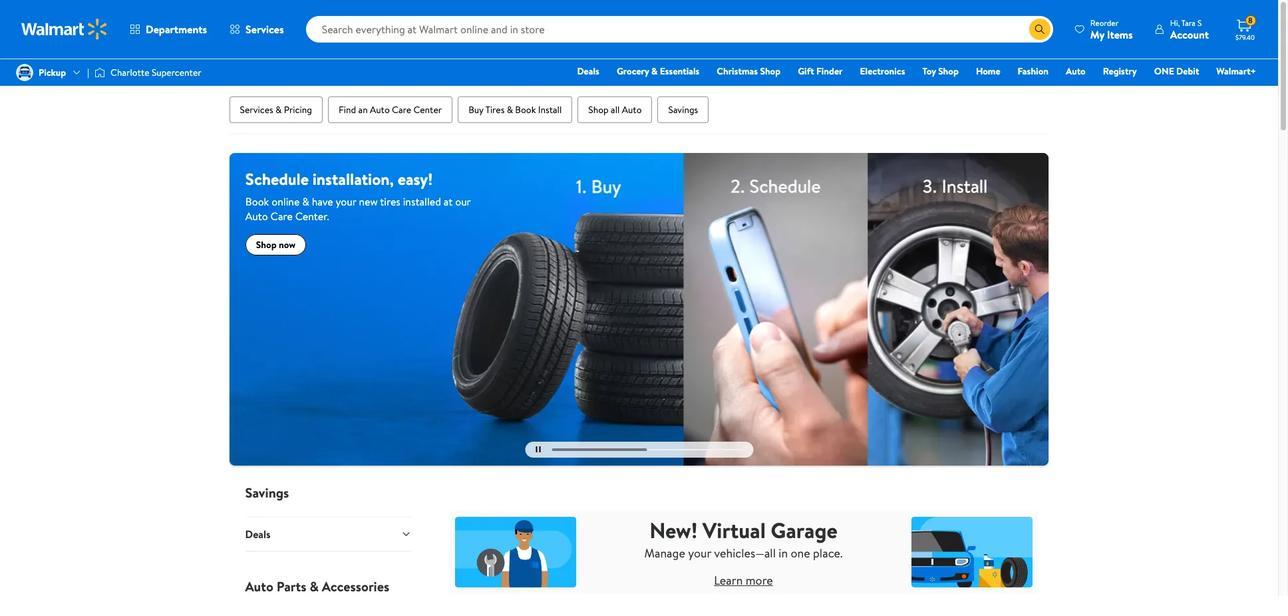 Task type: locate. For each thing, give the bounding box(es) containing it.
auto right fashion link
[[1066, 65, 1086, 78]]

auto left "parts"
[[245, 578, 274, 596]]

finder
[[817, 65, 843, 78]]

Walmart Site-Wide search field
[[306, 16, 1054, 43]]

search icon image
[[1035, 24, 1046, 35]]

account
[[1171, 27, 1209, 42]]

shop
[[760, 65, 781, 78], [939, 65, 959, 78], [589, 103, 609, 116], [256, 238, 277, 252]]

departments button
[[118, 13, 218, 45]]

& left 'have'
[[302, 194, 309, 209]]

auto left online
[[245, 209, 268, 224]]

new!
[[650, 516, 698, 545]]

book
[[515, 103, 536, 116], [245, 194, 269, 209]]

1 vertical spatial your
[[688, 545, 712, 562]]

book left online
[[245, 194, 269, 209]]

accessories
[[322, 578, 389, 596]]

care
[[392, 103, 411, 116], [271, 209, 293, 224]]

essentials
[[660, 65, 700, 78]]

$79.40
[[1236, 33, 1255, 42]]

grocery & essentials link
[[611, 64, 706, 79]]

savings
[[669, 103, 698, 116], [245, 484, 289, 502]]

0 vertical spatial savings
[[669, 103, 698, 116]]

find
[[339, 103, 356, 116]]

1 vertical spatial savings
[[245, 484, 289, 502]]

registry
[[1103, 65, 1137, 78]]

1 horizontal spatial savings
[[669, 103, 698, 116]]

our
[[455, 194, 471, 209]]

services for services
[[246, 22, 284, 37]]

services inside popup button
[[246, 22, 284, 37]]

book left install
[[515, 103, 536, 116]]

1 horizontal spatial care
[[392, 103, 411, 116]]

1 vertical spatial care
[[271, 209, 293, 224]]

buy
[[469, 103, 484, 116]]

shop left all
[[589, 103, 609, 116]]

0 vertical spatial deals
[[577, 65, 600, 78]]

in
[[779, 545, 788, 562]]

gift
[[798, 65, 814, 78]]

1 vertical spatial services
[[240, 103, 273, 116]]

hi, tara s account
[[1171, 17, 1209, 42]]

care inside schedule installation, easy! book online & have your new tires installed at our auto care center.
[[271, 209, 293, 224]]

0 horizontal spatial deals
[[245, 527, 271, 542]]

1 vertical spatial deals
[[245, 527, 271, 542]]

shop all auto
[[589, 103, 642, 116]]

book inside schedule installation, easy! book online & have your new tires installed at our auto care center.
[[245, 194, 269, 209]]

s
[[1198, 17, 1202, 28]]

0 vertical spatial book
[[515, 103, 536, 116]]

1 horizontal spatial book
[[515, 103, 536, 116]]

your
[[336, 194, 356, 209], [688, 545, 712, 562]]

care inside "link"
[[392, 103, 411, 116]]

0 horizontal spatial your
[[336, 194, 356, 209]]

easy!
[[398, 168, 433, 190]]

auto link
[[1060, 64, 1092, 79]]

your right manage
[[688, 545, 712, 562]]

christmas shop
[[717, 65, 781, 78]]

charlotte supercenter
[[111, 66, 201, 79]]

0 vertical spatial services
[[246, 22, 284, 37]]

shop now
[[256, 238, 296, 252]]

auto
[[1066, 65, 1086, 78], [370, 103, 390, 116], [622, 103, 642, 116], [245, 209, 268, 224], [245, 578, 274, 596]]

0 vertical spatial care
[[392, 103, 411, 116]]

new! virtual garage manage your vehicles—all in one place.
[[645, 516, 843, 562]]

deals
[[577, 65, 600, 78], [245, 527, 271, 542]]

clear search field text image
[[1014, 24, 1024, 34]]

book inside buy tires & book install link
[[515, 103, 536, 116]]

reorder
[[1091, 17, 1119, 28]]

0 horizontal spatial book
[[245, 194, 269, 209]]

center.
[[295, 209, 329, 224]]

pickup
[[39, 66, 66, 79]]

1 horizontal spatial your
[[688, 545, 712, 562]]

&
[[652, 65, 658, 78], [276, 103, 282, 116], [507, 103, 513, 116], [302, 194, 309, 209], [310, 578, 319, 596]]

charlotte
[[111, 66, 149, 79]]

0 horizontal spatial savings
[[245, 484, 289, 502]]

toy shop
[[923, 65, 959, 78]]

care left center
[[392, 103, 411, 116]]

your inside new! virtual garage manage your vehicles—all in one place.
[[688, 545, 712, 562]]

home link
[[970, 64, 1007, 79]]

1 vertical spatial book
[[245, 194, 269, 209]]

fashion link
[[1012, 64, 1055, 79]]

deals link
[[571, 64, 606, 79]]

book for buy
[[515, 103, 536, 116]]

learn more link
[[714, 573, 773, 589]]

learn more
[[714, 573, 773, 589]]

care up now
[[271, 209, 293, 224]]

shop right toy
[[939, 65, 959, 78]]

gift finder
[[798, 65, 843, 78]]

& right "parts"
[[310, 578, 319, 596]]

tires
[[380, 194, 401, 209]]

fashion
[[1018, 65, 1049, 78]]

have
[[312, 194, 333, 209]]

Search search field
[[306, 16, 1054, 43]]

your left new
[[336, 194, 356, 209]]

one debit link
[[1149, 64, 1206, 79]]

departments
[[146, 22, 207, 37]]

& right grocery
[[652, 65, 658, 78]]

now
[[279, 238, 296, 252]]

deals inside dropdown button
[[245, 527, 271, 542]]

0 vertical spatial your
[[336, 194, 356, 209]]

 image
[[16, 64, 33, 81]]

0 horizontal spatial care
[[271, 209, 293, 224]]

online
[[272, 194, 300, 209]]

services
[[246, 22, 284, 37], [240, 103, 273, 116]]

 image
[[95, 66, 105, 79]]

shop all auto link
[[578, 97, 653, 123]]

supercenter
[[152, 66, 201, 79]]

virtual
[[703, 516, 766, 545]]

new
[[359, 194, 378, 209]]



Task type: describe. For each thing, give the bounding box(es) containing it.
schedule
[[245, 168, 309, 190]]

reorder my items
[[1091, 17, 1133, 42]]

parts
[[277, 578, 307, 596]]

buy tires & book install
[[469, 103, 562, 116]]

auto right 'an' at the top of the page
[[370, 103, 390, 116]]

find an auto care center
[[339, 103, 442, 116]]

electronics link
[[854, 64, 911, 79]]

place.
[[813, 545, 843, 562]]

learn
[[714, 573, 743, 589]]

shop right the christmas at the top right
[[760, 65, 781, 78]]

services & pricing link
[[229, 97, 323, 123]]

auto right all
[[622, 103, 642, 116]]

registry link
[[1097, 64, 1143, 79]]

tires
[[486, 103, 505, 116]]

auto inside schedule installation, easy! book online & have your new tires installed at our auto care center.
[[245, 209, 268, 224]]

all
[[611, 103, 620, 116]]

walmart+ link
[[1211, 64, 1263, 79]]

toy shop link
[[917, 64, 965, 79]]

find an auto care center link
[[328, 97, 453, 123]]

center
[[414, 103, 442, 116]]

grocery
[[617, 65, 649, 78]]

my
[[1091, 27, 1105, 42]]

auto parts & accessories
[[245, 578, 389, 596]]

services & pricing
[[240, 103, 312, 116]]

carousel controls navigation
[[525, 442, 753, 458]]

book for schedule
[[245, 194, 269, 209]]

services for services & pricing
[[240, 103, 273, 116]]

at
[[444, 194, 453, 209]]

installed
[[403, 194, 441, 209]]

garage
[[771, 516, 838, 545]]

services button
[[218, 13, 295, 45]]

christmas
[[717, 65, 758, 78]]

shop left now
[[256, 238, 277, 252]]

gift finder link
[[792, 64, 849, 79]]

new! my garage. manage your vehicles—all in one place.. learn more.�� image
[[449, 495, 1039, 596]]

one debit
[[1155, 65, 1200, 78]]

one
[[791, 545, 811, 562]]

grocery & essentials
[[617, 65, 700, 78]]

& right tires
[[507, 103, 513, 116]]

buy tires & book install link
[[458, 97, 573, 123]]

hi,
[[1171, 17, 1180, 28]]

shop now link
[[245, 234, 306, 256]]

install
[[538, 103, 562, 116]]

installation,
[[313, 168, 394, 190]]

an
[[358, 103, 368, 116]]

savings link
[[658, 97, 709, 123]]

manage
[[645, 545, 685, 562]]

& inside schedule installation, easy! book online & have your new tires installed at our auto care center.
[[302, 194, 309, 209]]

vehicles—all
[[714, 545, 776, 562]]

items
[[1107, 27, 1133, 42]]

8 $79.40
[[1236, 15, 1255, 42]]

electronics
[[860, 65, 906, 78]]

8
[[1249, 15, 1253, 26]]

tara
[[1182, 17, 1196, 28]]

walmart image
[[21, 19, 108, 40]]

christmas shop link
[[711, 64, 787, 79]]

walmart+
[[1217, 65, 1257, 78]]

more
[[746, 573, 773, 589]]

& left pricing
[[276, 103, 282, 116]]

pause image
[[536, 447, 541, 453]]

|
[[87, 66, 89, 79]]

1 horizontal spatial deals
[[577, 65, 600, 78]]

home
[[976, 65, 1001, 78]]

pricing
[[284, 103, 312, 116]]

toy
[[923, 65, 936, 78]]

schedule installation, easy! book online & have your new tires installed at our auto care center.
[[245, 168, 471, 224]]

debit
[[1177, 65, 1200, 78]]

your inside schedule installation, easy! book online & have your new tires installed at our auto care center.
[[336, 194, 356, 209]]

deals button
[[245, 517, 412, 551]]

one
[[1155, 65, 1175, 78]]



Task type: vqa. For each thing, say whether or not it's contained in the screenshot.
the top Services
yes



